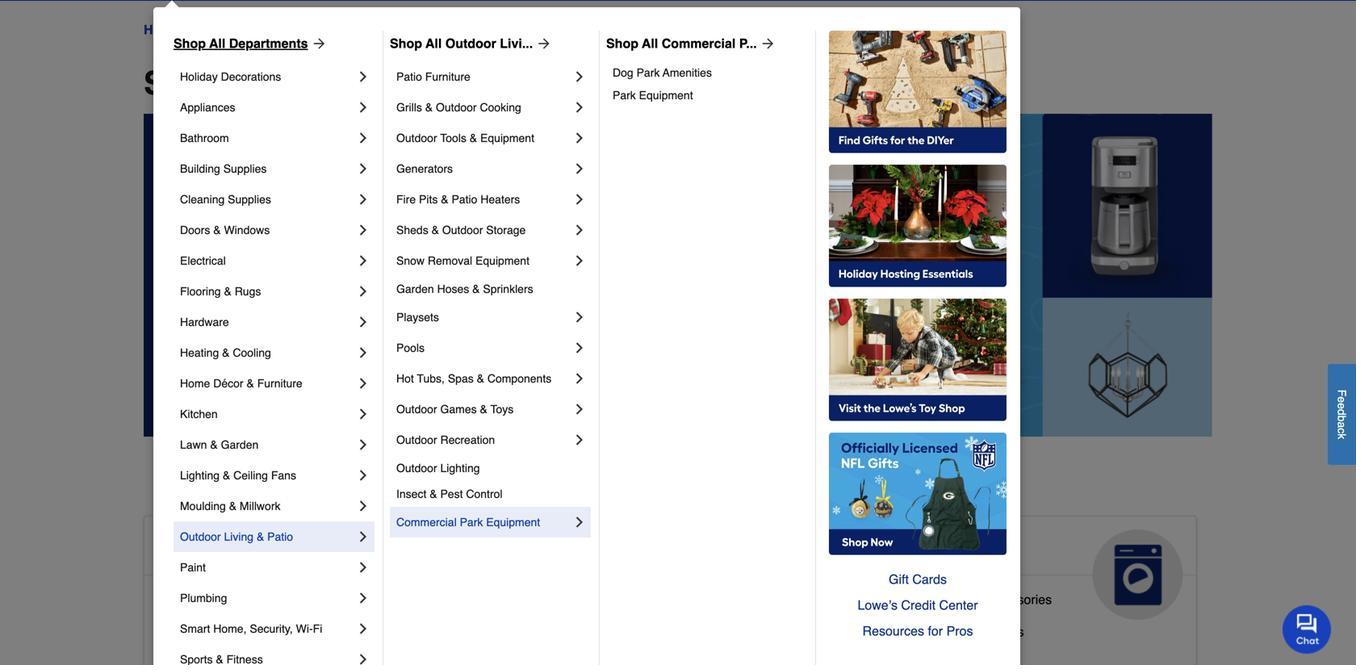 Task type: locate. For each thing, give the bounding box(es) containing it.
credit
[[902, 598, 936, 613]]

& right living
[[257, 531, 264, 544]]

plumbing link
[[180, 583, 355, 614]]

0 vertical spatial appliances
[[180, 101, 235, 114]]

1 vertical spatial bathroom
[[223, 592, 279, 607]]

find gifts for the diyer. image
[[829, 31, 1007, 153]]

gift
[[889, 572, 909, 587]]

& inside outdoor tools & equipment link
[[470, 132, 477, 145]]

all for shop all departments
[[209, 36, 226, 51]]

0 horizontal spatial arrow right image
[[308, 36, 328, 52]]

2 vertical spatial patio
[[267, 531, 293, 544]]

accessories
[[983, 592, 1053, 607]]

patio for fire pits & patio heaters
[[452, 193, 478, 206]]

1 vertical spatial pet
[[517, 651, 537, 665]]

& right sheds
[[432, 224, 439, 237]]

hot tubs, spas & components
[[397, 372, 552, 385]]

beverage
[[877, 625, 933, 640]]

tubs,
[[417, 372, 445, 385]]

shop all commercial p...
[[607, 36, 757, 51]]

0 vertical spatial supplies
[[223, 162, 267, 175]]

lighting inside 'link'
[[180, 469, 220, 482]]

chevron right image for plumbing
[[355, 590, 372, 607]]

home up "shop"
[[144, 22, 180, 37]]

3 shop from the left
[[607, 36, 639, 51]]

home inside home décor & furniture link
[[180, 377, 210, 390]]

p...
[[740, 36, 757, 51]]

0 horizontal spatial garden
[[221, 439, 259, 451]]

chevron right image for home décor & furniture
[[355, 376, 372, 392]]

1 arrow right image from the left
[[308, 36, 328, 52]]

accessible down plumbing
[[157, 625, 219, 640]]

2 vertical spatial supplies
[[575, 618, 624, 633]]

bathroom inside accessible bathroom link
[[223, 592, 279, 607]]

& inside flooring & rugs link
[[224, 285, 232, 298]]

accessible bedroom
[[157, 625, 275, 640]]

park down control
[[460, 516, 483, 529]]

shop all departments
[[144, 65, 480, 102]]

1 vertical spatial commercial
[[397, 516, 457, 529]]

resources for pros link
[[829, 619, 1007, 645]]

accessible home
[[157, 536, 345, 562]]

& left cooling
[[222, 346, 230, 359]]

beverage & wine chillers link
[[877, 621, 1024, 653]]

accessible for accessible bedroom
[[157, 625, 219, 640]]

2 vertical spatial park
[[460, 516, 483, 529]]

all down shop all departments link
[[233, 65, 274, 102]]

heating & cooling
[[180, 346, 271, 359]]

outdoor recreation link
[[397, 425, 572, 456]]

& left ceiling
[[223, 469, 230, 482]]

pros
[[947, 624, 974, 639]]

& inside appliance parts & accessories 'link'
[[971, 592, 980, 607]]

& left pros
[[936, 625, 945, 640]]

0 horizontal spatial pet
[[517, 651, 537, 665]]

& inside beverage & wine chillers link
[[936, 625, 945, 640]]

officially licensed n f l gifts. shop now. image
[[829, 433, 1007, 556]]

1 horizontal spatial arrow right image
[[757, 36, 777, 52]]

appliances down holiday
[[180, 101, 235, 114]]

bathroom link
[[180, 123, 355, 153]]

& right décor
[[247, 377, 254, 390]]

smart home, security, wi-fi link
[[180, 614, 355, 645]]

& inside animal & pet care
[[599, 536, 615, 562]]

supplies up pet beds, houses, & furniture link
[[575, 618, 624, 633]]

park inside dog park amenities link
[[637, 66, 660, 79]]

0 vertical spatial appliances link
[[180, 92, 355, 123]]

0 horizontal spatial lighting
[[180, 469, 220, 482]]

& left pest
[[430, 488, 437, 501]]

park inside commercial park equipment link
[[460, 516, 483, 529]]

0 vertical spatial park
[[637, 66, 660, 79]]

patio
[[397, 70, 422, 83], [452, 193, 478, 206], [267, 531, 293, 544]]

doors & windows link
[[180, 215, 355, 246]]

accessible inside accessible bedroom link
[[157, 625, 219, 640]]

appliances link down decorations on the left top of the page
[[180, 92, 355, 123]]

furniture up the grills & outdoor cooking
[[425, 70, 471, 83]]

commercial down insect
[[397, 516, 457, 529]]

arrow right image up shop all departments on the left top of the page
[[308, 36, 328, 52]]

2 horizontal spatial park
[[637, 66, 660, 79]]

1 horizontal spatial pet
[[622, 536, 657, 562]]

1 vertical spatial furniture
[[257, 377, 303, 390]]

shop up holiday
[[174, 36, 206, 51]]

electrical
[[180, 254, 226, 267]]

& right lawn
[[210, 439, 218, 451]]

outdoor lighting link
[[397, 456, 588, 481]]

ceiling
[[234, 469, 268, 482]]

outdoor up insect
[[397, 462, 437, 475]]

home down moulding & millwork link
[[282, 536, 345, 562]]

& inside outdoor games & toys link
[[480, 403, 488, 416]]

pools
[[397, 342, 425, 355]]

appliances image
[[1093, 530, 1184, 620]]

& inside pet beds, houses, & furniture link
[[628, 651, 637, 665]]

appliance
[[877, 592, 934, 607]]

smart home, security, wi-fi
[[180, 623, 323, 636]]

2 horizontal spatial patio
[[452, 193, 478, 206]]

& left rugs
[[224, 285, 232, 298]]

livestock supplies
[[517, 618, 624, 633]]

home up the kitchen
[[180, 377, 210, 390]]

holiday
[[180, 70, 218, 83]]

1 vertical spatial supplies
[[228, 193, 271, 206]]

outdoor up tools on the left top of page
[[436, 101, 477, 114]]

& left toys
[[480, 403, 488, 416]]

& inside 'insect & pest control' link
[[430, 488, 437, 501]]

arrow right image inside shop all departments link
[[308, 36, 328, 52]]

home décor & furniture link
[[180, 368, 355, 399]]

chevron right image for hot tubs, spas & components
[[572, 371, 588, 387]]

pools link
[[397, 333, 572, 363]]

outdoor down grills
[[397, 132, 437, 145]]

sheds & outdoor storage link
[[397, 215, 572, 246]]

arrow right image up dog park amenities link
[[757, 36, 777, 52]]

2 horizontal spatial shop
[[607, 36, 639, 51]]

1 horizontal spatial commercial
[[662, 36, 736, 51]]

1 accessible from the top
[[157, 536, 276, 562]]

1 horizontal spatial lighting
[[441, 462, 480, 475]]

& inside the grills & outdoor cooking link
[[425, 101, 433, 114]]

shop up patio furniture
[[390, 36, 422, 51]]

& right tools on the left top of page
[[470, 132, 477, 145]]

shop
[[144, 65, 225, 102]]

chevron right image for doors & windows
[[355, 222, 372, 238]]

all up holiday decorations
[[209, 36, 226, 51]]

1 vertical spatial park
[[613, 89, 636, 102]]

& right animal
[[599, 536, 615, 562]]

& right grills
[[425, 101, 433, 114]]

2 arrow right image from the left
[[757, 36, 777, 52]]

supplies for cleaning supplies
[[228, 193, 271, 206]]

park up park equipment at the top
[[637, 66, 660, 79]]

all up patio furniture
[[426, 36, 442, 51]]

departments for shop
[[283, 65, 480, 102]]

tools
[[440, 132, 467, 145]]

park down "dog"
[[613, 89, 636, 102]]

chillers
[[981, 625, 1024, 640]]

1 vertical spatial patio
[[452, 193, 478, 206]]

appliance parts & accessories link
[[877, 589, 1053, 621]]

f e e d b a c k button
[[1329, 364, 1357, 465]]

supplies up cleaning supplies
[[223, 162, 267, 175]]

& right hoses
[[473, 283, 480, 296]]

shop up "dog"
[[607, 36, 639, 51]]

1 horizontal spatial park
[[613, 89, 636, 102]]

& right houses, at bottom left
[[628, 651, 637, 665]]

& left millwork
[[229, 500, 237, 513]]

insect
[[397, 488, 427, 501]]

garden up lighting & ceiling fans
[[221, 439, 259, 451]]

control
[[466, 488, 503, 501]]

smart
[[180, 623, 210, 636]]

chevron right image
[[355, 69, 372, 85], [572, 69, 588, 85], [355, 130, 372, 146], [355, 161, 372, 177], [355, 191, 372, 208], [572, 191, 588, 208], [572, 253, 588, 269], [355, 345, 372, 361], [572, 401, 588, 418], [572, 514, 588, 531], [355, 621, 372, 637], [355, 652, 372, 666]]

e up d
[[1336, 397, 1349, 403]]

departments link
[[194, 20, 268, 40]]

0 horizontal spatial home
[[144, 22, 180, 37]]

all up dog park amenities
[[642, 36, 658, 51]]

e
[[1336, 397, 1349, 403], [1336, 403, 1349, 409]]

cards
[[913, 572, 947, 587]]

commercial park equipment
[[397, 516, 540, 529]]

chevron right image
[[355, 99, 372, 115], [572, 99, 588, 115], [572, 130, 588, 146], [572, 161, 588, 177], [355, 222, 372, 238], [572, 222, 588, 238], [355, 253, 372, 269], [355, 283, 372, 300], [572, 309, 588, 325], [355, 314, 372, 330], [572, 340, 588, 356], [572, 371, 588, 387], [355, 376, 372, 392], [355, 406, 372, 422], [572, 432, 588, 448], [355, 437, 372, 453], [355, 468, 372, 484], [355, 498, 372, 514], [355, 529, 372, 545], [355, 560, 372, 576], [355, 590, 372, 607]]

chevron right image for patio furniture
[[572, 69, 588, 85]]

appliances link up chillers
[[864, 517, 1197, 620]]

beds,
[[540, 651, 573, 665]]

patio up sheds & outdoor storage
[[452, 193, 478, 206]]

0 horizontal spatial shop
[[174, 36, 206, 51]]

pet inside animal & pet care
[[622, 536, 657, 562]]

arrow right image inside shop all commercial p... link
[[757, 36, 777, 52]]

0 vertical spatial furniture
[[425, 70, 471, 83]]

1 horizontal spatial garden
[[397, 283, 434, 296]]

livestock
[[517, 618, 571, 633]]

accessible up smart
[[157, 592, 219, 607]]

None search field
[[511, 0, 952, 3]]

0 horizontal spatial park
[[460, 516, 483, 529]]

equipment down dog park amenities
[[639, 89, 693, 102]]

park inside 'park equipment' link
[[613, 89, 636, 102]]

garden inside lawn & garden link
[[221, 439, 259, 451]]

arrow right image
[[308, 36, 328, 52], [757, 36, 777, 52]]

outdoor
[[446, 36, 497, 51], [436, 101, 477, 114], [397, 132, 437, 145], [442, 224, 483, 237], [397, 403, 437, 416], [397, 434, 437, 447], [397, 462, 437, 475], [180, 531, 221, 544]]

0 horizontal spatial patio
[[267, 531, 293, 544]]

outdoor up snow removal equipment
[[442, 224, 483, 237]]

0 vertical spatial patio
[[397, 70, 422, 83]]

1 horizontal spatial shop
[[390, 36, 422, 51]]

1 horizontal spatial home
[[180, 377, 210, 390]]

1 e from the top
[[1336, 397, 1349, 403]]

kitchen
[[180, 408, 218, 421]]

livi...
[[500, 36, 533, 51]]

0 horizontal spatial commercial
[[397, 516, 457, 529]]

snow removal equipment link
[[397, 246, 572, 276]]

3 accessible from the top
[[157, 625, 219, 640]]

0 vertical spatial accessible
[[157, 536, 276, 562]]

home for home décor & furniture
[[180, 377, 210, 390]]

& right 'parts'
[[971, 592, 980, 607]]

2 accessible from the top
[[157, 592, 219, 607]]

appliances
[[180, 101, 235, 114], [877, 536, 998, 562]]

bathroom up the building
[[180, 132, 229, 145]]

1 vertical spatial accessible
[[157, 592, 219, 607]]

0 vertical spatial home
[[144, 22, 180, 37]]

supplies inside "link"
[[223, 162, 267, 175]]

1 shop from the left
[[174, 36, 206, 51]]

0 horizontal spatial furniture
[[257, 377, 303, 390]]

& right doors
[[213, 224, 221, 237]]

commercial up dog park amenities link
[[662, 36, 736, 51]]

sprinklers
[[483, 283, 534, 296]]

2 vertical spatial home
[[282, 536, 345, 562]]

1 vertical spatial appliances link
[[864, 517, 1197, 620]]

decorations
[[221, 70, 281, 83]]

1 vertical spatial appliances
[[877, 536, 998, 562]]

hoses
[[437, 283, 469, 296]]

recreation
[[441, 434, 495, 447]]

0 vertical spatial garden
[[397, 283, 434, 296]]

patio down moulding & millwork link
[[267, 531, 293, 544]]

snow
[[397, 254, 425, 267]]

shop
[[174, 36, 206, 51], [390, 36, 422, 51], [607, 36, 639, 51]]

0 vertical spatial bathroom
[[180, 132, 229, 145]]

bathroom up the smart home, security, wi-fi on the left of the page
[[223, 592, 279, 607]]

garden inside garden hoses & sprinklers link
[[397, 283, 434, 296]]

2 vertical spatial furniture
[[640, 651, 692, 665]]

& right pits
[[441, 193, 449, 206]]

furniture
[[425, 70, 471, 83], [257, 377, 303, 390], [640, 651, 692, 665]]

patio for outdoor living & patio
[[267, 531, 293, 544]]

bathroom
[[180, 132, 229, 145], [223, 592, 279, 607]]

1 vertical spatial home
[[180, 377, 210, 390]]

lighting up pest
[[441, 462, 480, 475]]

2 vertical spatial accessible
[[157, 625, 219, 640]]

pits
[[419, 193, 438, 206]]

& right spas on the left of the page
[[477, 372, 485, 385]]

1 horizontal spatial furniture
[[425, 70, 471, 83]]

garden up playsets
[[397, 283, 434, 296]]

accessible
[[157, 536, 276, 562], [157, 592, 219, 607], [157, 625, 219, 640]]

1 vertical spatial garden
[[221, 439, 259, 451]]

outdoor games & toys link
[[397, 394, 572, 425]]

0 vertical spatial pet
[[622, 536, 657, 562]]

k
[[1336, 434, 1349, 439]]

1 horizontal spatial appliances link
[[864, 517, 1197, 620]]

accessible down moulding
[[157, 536, 276, 562]]

lighting & ceiling fans link
[[180, 460, 355, 491]]

supplies for livestock supplies
[[575, 618, 624, 633]]

lighting up moulding
[[180, 469, 220, 482]]

doors & windows
[[180, 224, 270, 237]]

& inside the lighting & ceiling fans 'link'
[[223, 469, 230, 482]]

2 horizontal spatial home
[[282, 536, 345, 562]]

supplies up 'windows'
[[228, 193, 271, 206]]

dog park amenities
[[613, 66, 712, 79]]

accessible inside accessible home link
[[157, 536, 276, 562]]

shop all departments
[[174, 36, 308, 51]]

furniture right houses, at bottom left
[[640, 651, 692, 665]]

spas
[[448, 372, 474, 385]]

2 shop from the left
[[390, 36, 422, 51]]

outdoor lighting
[[397, 462, 480, 475]]

patio up grills
[[397, 70, 422, 83]]

accessible bathroom
[[157, 592, 279, 607]]

appliances up cards
[[877, 536, 998, 562]]

furniture down heating & cooling link
[[257, 377, 303, 390]]

e up b
[[1336, 403, 1349, 409]]

holiday hosting essentials. image
[[829, 165, 1007, 288]]

chevron right image for moulding & millwork
[[355, 498, 372, 514]]

garden
[[397, 283, 434, 296], [221, 439, 259, 451]]

home inside accessible home link
[[282, 536, 345, 562]]

outdoor recreation
[[397, 434, 495, 447]]

accessible inside accessible bathroom link
[[157, 592, 219, 607]]



Task type: describe. For each thing, give the bounding box(es) containing it.
& inside fire pits & patio heaters link
[[441, 193, 449, 206]]

chevron right image for pools
[[572, 340, 588, 356]]

enjoy savings year-round. no matter what you're shopping for, find what you need at a great price. image
[[144, 114, 1213, 437]]

chevron right image for playsets
[[572, 309, 588, 325]]

chevron right image for building supplies
[[355, 161, 372, 177]]

0 horizontal spatial appliances link
[[180, 92, 355, 123]]

sheds
[[397, 224, 429, 237]]

chevron right image for hardware
[[355, 314, 372, 330]]

millwork
[[240, 500, 281, 513]]

0 horizontal spatial appliances
[[180, 101, 235, 114]]

& inside "hot tubs, spas & components" 'link'
[[477, 372, 485, 385]]

holiday decorations link
[[180, 61, 355, 92]]

houses,
[[577, 651, 624, 665]]

appliance parts & accessories
[[877, 592, 1053, 607]]

generators link
[[397, 153, 572, 184]]

fire
[[397, 193, 416, 206]]

center
[[940, 598, 979, 613]]

heaters
[[481, 193, 520, 206]]

accessible for accessible home
[[157, 536, 276, 562]]

f e e d b a c k
[[1336, 390, 1349, 439]]

moulding & millwork
[[180, 500, 281, 513]]

shop for shop all commercial p...
[[607, 36, 639, 51]]

flooring
[[180, 285, 221, 298]]

bedroom
[[223, 625, 275, 640]]

fire pits & patio heaters link
[[397, 184, 572, 215]]

1 horizontal spatial patio
[[397, 70, 422, 83]]

& inside home décor & furniture link
[[247, 377, 254, 390]]

chevron right image for appliances
[[355, 99, 372, 115]]

chevron right image for sheds & outdoor storage
[[572, 222, 588, 238]]

shop all outdoor livi...
[[390, 36, 533, 51]]

wine
[[948, 625, 978, 640]]

departments for shop
[[229, 36, 308, 51]]

chevron right image for snow removal equipment
[[572, 253, 588, 269]]

chevron right image for commercial park equipment
[[572, 514, 588, 531]]

arrow right image for shop all departments
[[308, 36, 328, 52]]

all for shop all departments
[[233, 65, 274, 102]]

outdoor down hot
[[397, 403, 437, 416]]

home décor & furniture
[[180, 377, 303, 390]]

equipment up sprinklers
[[476, 254, 530, 267]]

shop for shop all outdoor livi...
[[390, 36, 422, 51]]

livestock supplies link
[[517, 615, 624, 647]]

hardware link
[[180, 307, 355, 338]]

chat invite button image
[[1283, 605, 1333, 654]]

sheds & outdoor storage
[[397, 224, 526, 237]]

animal & pet care link
[[504, 517, 837, 620]]

equipment down 'insect & pest control' link
[[486, 516, 540, 529]]

snow removal equipment
[[397, 254, 530, 267]]

arrow right image
[[533, 36, 553, 52]]

1 horizontal spatial appliances
[[877, 536, 998, 562]]

wi-
[[296, 623, 313, 636]]

& inside lawn & garden link
[[210, 439, 218, 451]]

outdoor up patio furniture link
[[446, 36, 497, 51]]

accessible home image
[[374, 530, 464, 620]]

cooking
[[480, 101, 522, 114]]

all for shop all outdoor livi...
[[426, 36, 442, 51]]

lawn & garden
[[180, 439, 259, 451]]

shop all outdoor livi... link
[[390, 34, 553, 53]]

flooring & rugs link
[[180, 276, 355, 307]]

supplies for building supplies
[[223, 162, 267, 175]]

& inside garden hoses & sprinklers link
[[473, 283, 480, 296]]

hot tubs, spas & components link
[[397, 363, 572, 394]]

chevron right image for electrical
[[355, 253, 372, 269]]

kitchen link
[[180, 399, 355, 430]]

chevron right image for outdoor recreation
[[572, 432, 588, 448]]

playsets link
[[397, 302, 572, 333]]

building supplies
[[180, 162, 267, 175]]

chevron right image for fire pits & patio heaters
[[572, 191, 588, 208]]

accessible home link
[[145, 517, 477, 620]]

chevron right image for kitchen
[[355, 406, 372, 422]]

visit the lowe's toy shop. image
[[829, 299, 1007, 422]]

games
[[441, 403, 477, 416]]

removal
[[428, 254, 473, 267]]

arrow right image for shop all commercial p...
[[757, 36, 777, 52]]

chevron right image for flooring & rugs
[[355, 283, 372, 300]]

chevron right image for holiday decorations
[[355, 69, 372, 85]]

accessible bathroom link
[[157, 589, 279, 621]]

shop all departments link
[[174, 34, 328, 53]]

hot
[[397, 372, 414, 385]]

0 vertical spatial commercial
[[662, 36, 736, 51]]

lowe's credit center link
[[829, 593, 1007, 619]]

chevron right image for heating & cooling
[[355, 345, 372, 361]]

bathroom inside bathroom link
[[180, 132, 229, 145]]

outdoor down moulding
[[180, 531, 221, 544]]

outdoor tools & equipment link
[[397, 123, 572, 153]]

& inside outdoor living & patio link
[[257, 531, 264, 544]]

a
[[1336, 422, 1349, 428]]

paint
[[180, 561, 206, 574]]

amenities
[[663, 66, 712, 79]]

pet beds, houses, & furniture link
[[517, 647, 692, 666]]

park for amenities
[[637, 66, 660, 79]]

& inside heating & cooling link
[[222, 346, 230, 359]]

chevron right image for outdoor living & patio
[[355, 529, 372, 545]]

park for equipment
[[460, 516, 483, 529]]

chevron right image for cleaning supplies
[[355, 191, 372, 208]]

heating & cooling link
[[180, 338, 355, 368]]

animal
[[517, 536, 593, 562]]

for
[[928, 624, 943, 639]]

2 horizontal spatial furniture
[[640, 651, 692, 665]]

& inside doors & windows link
[[213, 224, 221, 237]]

home link
[[144, 20, 180, 40]]

chevron right image for grills & outdoor cooking
[[572, 99, 588, 115]]

pet beds, houses, & furniture
[[517, 651, 692, 665]]

chevron right image for lighting & ceiling fans
[[355, 468, 372, 484]]

animal & pet care image
[[733, 530, 824, 620]]

chevron right image for generators
[[572, 161, 588, 177]]

chevron right image for bathroom
[[355, 130, 372, 146]]

lowe's
[[858, 598, 898, 613]]

gift cards link
[[829, 567, 1007, 593]]

fans
[[271, 469, 296, 482]]

garden hoses & sprinklers
[[397, 283, 534, 296]]

lighting inside outdoor lighting link
[[441, 462, 480, 475]]

& inside 'sheds & outdoor storage' link
[[432, 224, 439, 237]]

flooring & rugs
[[180, 285, 261, 298]]

chevron right image for outdoor games & toys
[[572, 401, 588, 418]]

décor
[[213, 377, 244, 390]]

outdoor living & patio link
[[180, 522, 355, 552]]

chevron right image for paint
[[355, 560, 372, 576]]

& inside moulding & millwork link
[[229, 500, 237, 513]]

dog
[[613, 66, 634, 79]]

cleaning
[[180, 193, 225, 206]]

c
[[1336, 428, 1349, 434]]

home,
[[213, 623, 247, 636]]

outdoor living & patio
[[180, 531, 293, 544]]

building
[[180, 162, 220, 175]]

paint link
[[180, 552, 355, 583]]

grills
[[397, 101, 422, 114]]

home for home
[[144, 22, 180, 37]]

chevron right image for lawn & garden
[[355, 437, 372, 453]]

resources
[[863, 624, 925, 639]]

commercial park equipment link
[[397, 507, 572, 538]]

d
[[1336, 409, 1349, 416]]

resources for pros
[[863, 624, 974, 639]]

playsets
[[397, 311, 439, 324]]

components
[[488, 372, 552, 385]]

fire pits & patio heaters
[[397, 193, 520, 206]]

plumbing
[[180, 592, 227, 605]]

b
[[1336, 416, 1349, 422]]

shop for shop all departments
[[174, 36, 206, 51]]

outdoor up outdoor lighting on the bottom of page
[[397, 434, 437, 447]]

accessible for accessible bathroom
[[157, 592, 219, 607]]

shop all commercial p... link
[[607, 34, 777, 53]]

patio furniture
[[397, 70, 471, 83]]

all for shop all commercial p...
[[642, 36, 658, 51]]

chevron right image for outdoor tools & equipment
[[572, 130, 588, 146]]

chevron right image for smart home, security, wi-fi
[[355, 621, 372, 637]]

equipment down cooking
[[481, 132, 535, 145]]

pest
[[441, 488, 463, 501]]

2 e from the top
[[1336, 403, 1349, 409]]



Task type: vqa. For each thing, say whether or not it's contained in the screenshot.
'&' in Insect & Pest Control link
yes



